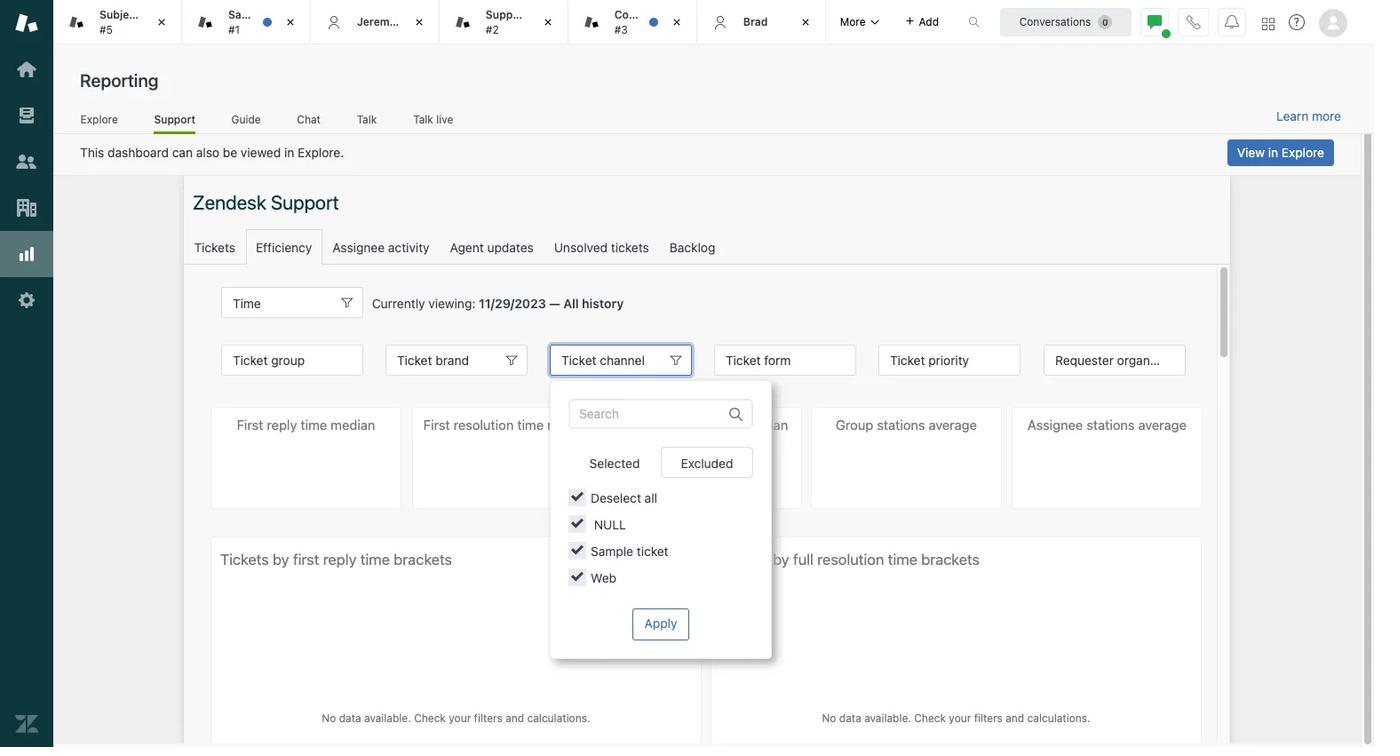 Task type: describe. For each thing, give the bounding box(es) containing it.
close image inside brad tab
[[797, 13, 815, 31]]

brad
[[744, 15, 768, 28]]

subject
[[100, 8, 140, 21]]

main element
[[0, 0, 53, 747]]

guide
[[231, 113, 261, 126]]

tabs tab list
[[53, 0, 950, 44]]

#1 tab
[[182, 0, 311, 44]]

view in explore
[[1238, 145, 1325, 160]]

subject line #5
[[100, 8, 164, 36]]

support
[[154, 113, 196, 126]]

talk for talk
[[357, 113, 377, 126]]

#5
[[100, 23, 113, 36]]

explore.
[[298, 145, 344, 160]]

be
[[223, 145, 237, 160]]

zendesk products image
[[1263, 17, 1275, 30]]

views image
[[15, 104, 38, 127]]

viewed
[[241, 145, 281, 160]]

live
[[437, 113, 454, 126]]

#2
[[486, 23, 499, 36]]

brad tab
[[697, 0, 826, 44]]

#2 tab
[[440, 0, 569, 44]]

talk link
[[357, 113, 377, 132]]

get started image
[[15, 58, 38, 81]]

add
[[919, 15, 939, 28]]

button displays agent's chat status as online. image
[[1148, 15, 1163, 29]]

admin image
[[15, 289, 38, 312]]

miller
[[399, 15, 428, 28]]

view in explore button
[[1228, 140, 1335, 166]]

learn
[[1277, 108, 1309, 124]]

contact
[[615, 8, 656, 21]]

jeremy
[[357, 15, 396, 28]]

learn more
[[1277, 108, 1342, 124]]

learn more link
[[1277, 108, 1342, 124]]

4 close image from the left
[[668, 13, 686, 31]]

dashboard
[[108, 145, 169, 160]]

explore link
[[80, 113, 119, 132]]

jeremy miller tab
[[311, 0, 440, 44]]

add button
[[895, 0, 950, 44]]

get help image
[[1290, 14, 1306, 30]]

this
[[80, 145, 104, 160]]

view
[[1238, 145, 1266, 160]]

1 close image from the left
[[153, 13, 171, 31]]

reporting image
[[15, 243, 38, 266]]



Task type: vqa. For each thing, say whether or not it's contained in the screenshot.
milo's miso: a foodlez subsidiary on the right of the page
no



Task type: locate. For each thing, give the bounding box(es) containing it.
support link
[[154, 113, 196, 134]]

talk live
[[414, 113, 454, 126]]

1 tab from the left
[[53, 0, 182, 44]]

close image right contact #3 at the top left
[[668, 13, 686, 31]]

#3
[[615, 23, 628, 36]]

line
[[142, 8, 164, 21]]

1 horizontal spatial explore
[[1282, 145, 1325, 160]]

also
[[196, 145, 220, 160]]

1 talk from the left
[[357, 113, 377, 126]]

3 close image from the left
[[539, 13, 557, 31]]

chat link
[[297, 113, 321, 132]]

close image right #2 at the top left of page
[[539, 13, 557, 31]]

0 horizontal spatial tab
[[53, 0, 182, 44]]

1 horizontal spatial talk
[[414, 113, 434, 126]]

contact #3
[[615, 8, 656, 36]]

close image right subject
[[153, 13, 171, 31]]

2 tab from the left
[[569, 0, 697, 44]]

0 horizontal spatial explore
[[81, 113, 118, 126]]

0 vertical spatial explore
[[81, 113, 118, 126]]

talk
[[357, 113, 377, 126], [414, 113, 434, 126]]

close image inside the jeremy miller tab
[[410, 13, 428, 31]]

1 close image from the left
[[282, 13, 299, 31]]

more
[[1313, 108, 1342, 124]]

1 in from the left
[[284, 145, 295, 160]]

1 horizontal spatial tab
[[569, 0, 697, 44]]

explore
[[81, 113, 118, 126], [1282, 145, 1325, 160]]

close image right #1
[[282, 13, 299, 31]]

in
[[284, 145, 295, 160], [1269, 145, 1279, 160]]

in inside button
[[1269, 145, 1279, 160]]

talk right chat
[[357, 113, 377, 126]]

0 horizontal spatial in
[[284, 145, 295, 160]]

tab containing contact
[[569, 0, 697, 44]]

tab containing subject line
[[53, 0, 182, 44]]

2 close image from the left
[[410, 13, 428, 31]]

in right the viewed
[[284, 145, 295, 160]]

0 horizontal spatial talk
[[357, 113, 377, 126]]

1 horizontal spatial in
[[1269, 145, 1279, 160]]

close image inside #1 tab
[[282, 13, 299, 31]]

in right view
[[1269, 145, 1279, 160]]

1 vertical spatial explore
[[1282, 145, 1325, 160]]

this dashboard can also be viewed in explore.
[[80, 145, 344, 160]]

close image
[[153, 13, 171, 31], [410, 13, 428, 31], [539, 13, 557, 31], [668, 13, 686, 31]]

conversations
[[1020, 15, 1092, 28]]

explore inside button
[[1282, 145, 1325, 160]]

close image left more
[[797, 13, 815, 31]]

more
[[841, 15, 866, 28]]

notifications image
[[1226, 15, 1240, 29]]

2 talk from the left
[[414, 113, 434, 126]]

customers image
[[15, 150, 38, 173]]

more button
[[826, 0, 895, 44]]

explore down learn more link
[[1282, 145, 1325, 160]]

close image right jeremy
[[410, 13, 428, 31]]

conversations button
[[1001, 8, 1132, 36]]

close image
[[282, 13, 299, 31], [797, 13, 815, 31]]

explore up this
[[81, 113, 118, 126]]

#1
[[228, 23, 240, 36]]

jeremy miller
[[357, 15, 428, 28]]

close image inside #2 tab
[[539, 13, 557, 31]]

talk for talk live
[[414, 113, 434, 126]]

reporting
[[80, 70, 159, 91]]

2 close image from the left
[[797, 13, 815, 31]]

zendesk image
[[15, 713, 38, 736]]

tab
[[53, 0, 182, 44], [569, 0, 697, 44]]

chat
[[297, 113, 321, 126]]

can
[[172, 145, 193, 160]]

1 horizontal spatial close image
[[797, 13, 815, 31]]

zendesk support image
[[15, 12, 38, 35]]

talk left live
[[414, 113, 434, 126]]

guide link
[[231, 113, 261, 132]]

organizations image
[[15, 196, 38, 220]]

2 in from the left
[[1269, 145, 1279, 160]]

talk live link
[[413, 113, 454, 132]]

0 horizontal spatial close image
[[282, 13, 299, 31]]



